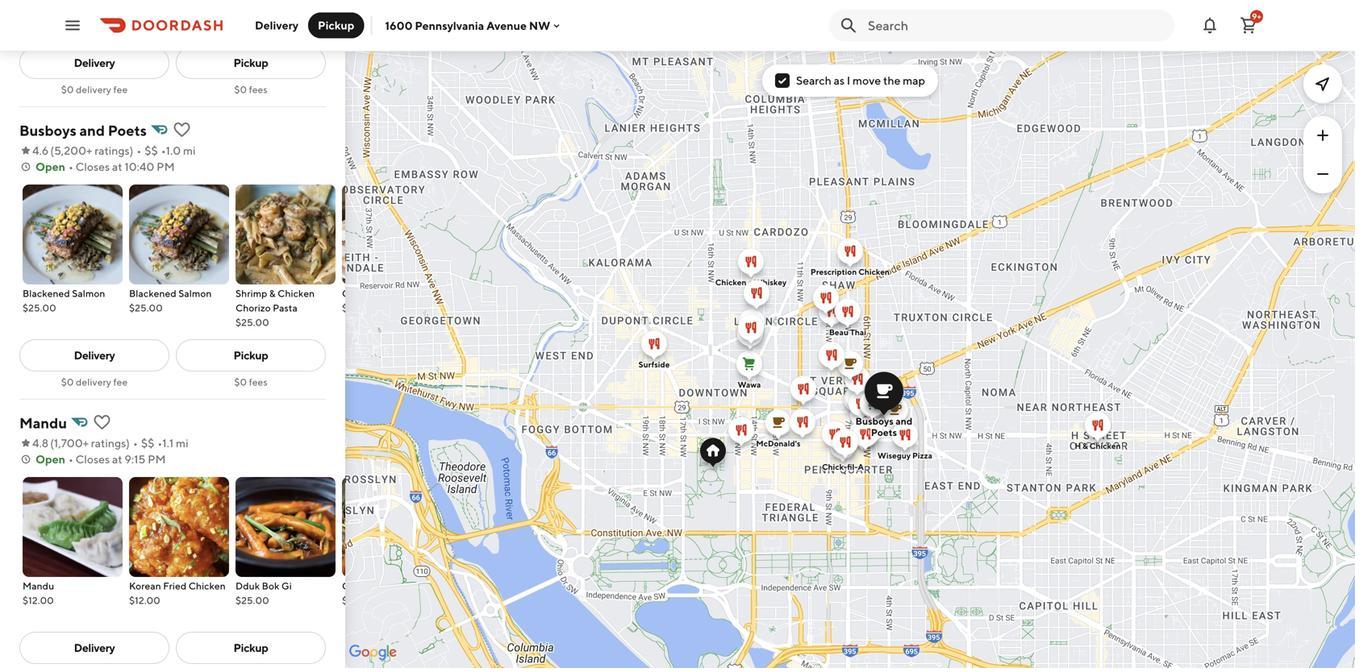 Task type: vqa. For each thing, say whether or not it's contained in the screenshot.
leftmost gift
no



Task type: describe. For each thing, give the bounding box(es) containing it.
fees for pickup link associated with 3rd 'delivery' link from the bottom of the page
[[249, 84, 268, 95]]

1,700+
[[54, 437, 89, 450]]

5,200+
[[54, 144, 92, 157]]

mi for busboys and poets
[[183, 144, 196, 157]]

ratings for mandu
[[91, 437, 126, 450]]

map region
[[302, 0, 1355, 669]]

2 blackened salmon image from the left
[[129, 185, 229, 285]]

pm for mandu
[[148, 453, 166, 466]]

1600 pennsylvania avenue nw button
[[385, 19, 563, 32]]

2 salmon from the left
[[178, 288, 212, 299]]

delivery for 2nd 'delivery' link from the bottom of the page
[[74, 349, 115, 362]]

( 1,700+ ratings )
[[50, 437, 130, 450]]

mi for mandu
[[176, 437, 188, 450]]

• up 10:40
[[137, 144, 141, 157]]

korean fried chicken image
[[129, 478, 229, 578]]

$$ for busboys and poets
[[145, 144, 158, 157]]

fried
[[163, 581, 187, 592]]

ratings for busboys and poets
[[95, 144, 130, 157]]

pickup inside "button"
[[318, 19, 355, 32]]

panini
[[381, 288, 409, 299]]

open menu image
[[63, 16, 82, 35]]

Store search: begin typing to search for stores available on DoorDash text field
[[868, 17, 1165, 34]]

recenter the map image
[[1313, 74, 1333, 94]]

1 delivery link from the top
[[19, 47, 169, 79]]

shrimp & chicken chorizo pasta image
[[236, 185, 336, 285]]

$0 fees for pickup link associated with 3rd 'delivery' link from the bottom of the page
[[234, 84, 268, 95]]

gi
[[282, 581, 292, 592]]

mandu $12.00
[[23, 581, 54, 607]]

1 blackened salmon $25.00 from the left
[[23, 288, 105, 314]]

3 pickup link from the top
[[176, 633, 326, 665]]

mandu image
[[23, 478, 123, 578]]

delivery for 1st 'delivery' link from the bottom of the page
[[74, 642, 115, 655]]

pickup down dduk bok gi $25.00
[[234, 642, 268, 655]]

chicken panini $16.00
[[342, 288, 409, 314]]

powered by google image
[[349, 645, 397, 662]]

) for busboys and poets
[[130, 144, 133, 157]]

zoom out image
[[1313, 165, 1333, 184]]

$24.00
[[342, 595, 376, 607]]

average rating of 4.8 out of 5 element
[[19, 436, 49, 452]]

• up 9:15
[[133, 437, 138, 450]]

1 salmon from the left
[[72, 288, 105, 299]]

• $$ • 1.0 mi
[[137, 144, 196, 157]]

$$ for mandu
[[141, 437, 154, 450]]

dduk bok gi image
[[236, 478, 336, 578]]

1.1
[[162, 437, 174, 450]]

1600 pennsylvania avenue nw
[[385, 19, 550, 32]]

shrimp & chicken chorizo pasta $25.00
[[236, 288, 315, 328]]

closes for mandu
[[76, 453, 110, 466]]

pickup down delivery button
[[234, 56, 268, 69]]

2 delivery link from the top
[[19, 340, 169, 372]]

$25.00 inside dduk bok gi $25.00
[[236, 595, 269, 607]]

• $$ • 1.1 mi
[[133, 437, 188, 450]]

$0 delivery fee for 2nd 'delivery' link from the bottom of the page
[[61, 377, 128, 388]]

pickup link for 2nd 'delivery' link from the bottom of the page
[[176, 340, 326, 372]]

map
[[903, 74, 925, 87]]

( for busboys and poets
[[50, 144, 54, 157]]

9+ button
[[1233, 9, 1265, 42]]

zoom in image
[[1313, 126, 1333, 145]]

delivery for 3rd 'delivery' link from the bottom of the page
[[74, 56, 115, 69]]

as
[[834, 74, 845, 87]]

$0 down 'chorizo'
[[234, 377, 247, 388]]

1.0
[[166, 144, 181, 157]]

delivery for 3rd 'delivery' link from the bottom of the page
[[76, 84, 111, 95]]

1 items, open order cart image
[[1239, 16, 1259, 35]]

$0 up '5,200+' on the left top of page
[[61, 84, 74, 95]]

$12.00 inside korean fried chicken $12.00
[[129, 595, 160, 607]]

nw
[[529, 19, 550, 32]]

avenue
[[487, 19, 527, 32]]

$25.00 inside shrimp & chicken chorizo pasta $25.00
[[236, 317, 269, 328]]

4.6
[[32, 144, 49, 157]]

fee for 2nd 'delivery' link from the bottom of the page
[[113, 377, 128, 388]]



Task type: locate. For each thing, give the bounding box(es) containing it.
2 delivery from the top
[[76, 377, 111, 388]]

chae
[[368, 581, 392, 592]]

wiseguy
[[878, 451, 911, 461], [878, 451, 911, 461]]

+
[[748, 278, 753, 287], [748, 278, 753, 287]]

1 horizontal spatial blackened
[[129, 288, 176, 299]]

$0 down delivery button
[[234, 84, 247, 95]]

delivery for 2nd 'delivery' link from the bottom of the page
[[76, 377, 111, 388]]

( for mandu
[[50, 437, 54, 450]]

mandu for mandu
[[19, 415, 67, 432]]

average rating of 4.6 out of 5 element
[[19, 143, 49, 159]]

• down 1,700+
[[69, 453, 73, 466]]

1 horizontal spatial blackened salmon image
[[129, 185, 229, 285]]

0 vertical spatial $0 delivery fee
[[61, 84, 128, 95]]

korean
[[129, 581, 161, 592]]

click to add this store to your saved list image up ( 1,700+ ratings )
[[93, 413, 112, 432]]

blackened
[[23, 288, 70, 299], [129, 288, 176, 299]]

1 open from the top
[[35, 160, 65, 173]]

pickup link down 'chorizo'
[[176, 340, 326, 372]]

blackened salmon image down 10:40
[[129, 185, 229, 285]]

1 vertical spatial ratings
[[91, 437, 126, 450]]

1 vertical spatial at
[[112, 453, 122, 466]]

bok
[[262, 581, 280, 592]]

0 vertical spatial $0 fees
[[234, 84, 268, 95]]

•
[[137, 144, 141, 157], [161, 144, 166, 157], [69, 160, 73, 173], [133, 437, 138, 450], [158, 437, 162, 450], [69, 453, 73, 466]]

fee up ( 1,700+ ratings )
[[113, 377, 128, 388]]

wiseguy pizza
[[878, 451, 933, 461], [878, 451, 933, 461]]

open for busboys and poets
[[35, 160, 65, 173]]

0 horizontal spatial $12.00
[[23, 595, 54, 607]]

2 vertical spatial pickup link
[[176, 633, 326, 665]]

ratings
[[95, 144, 130, 157], [91, 437, 126, 450]]

ratings up open • closes at 9:15 pm
[[91, 437, 126, 450]]

chicken inside shrimp & chicken chorizo pasta $25.00
[[278, 288, 315, 299]]

at for mandu
[[112, 453, 122, 466]]

pickup link for 3rd 'delivery' link from the bottom of the page
[[176, 47, 326, 79]]

1 vertical spatial delivery link
[[19, 340, 169, 372]]

pickup
[[318, 19, 355, 32], [234, 56, 268, 69], [234, 349, 268, 362], [234, 642, 268, 655]]

busboys and poets
[[19, 122, 147, 139], [856, 416, 913, 438], [856, 416, 913, 438]]

2 open from the top
[[35, 453, 65, 466]]

$16.00
[[342, 303, 374, 314]]

1 vertical spatial closes
[[76, 453, 110, 466]]

mandu up 4.8
[[19, 415, 67, 432]]

1 vertical spatial open
[[35, 453, 65, 466]]

1 ( from the top
[[50, 144, 54, 157]]

4.8
[[32, 437, 49, 450]]

$0 fees down 'chorizo'
[[234, 377, 268, 388]]

open down 4.8
[[35, 453, 65, 466]]

click to add this store to your saved list image
[[172, 120, 192, 140], [93, 413, 112, 432]]

at for busboys and poets
[[112, 160, 122, 173]]

shrimp
[[236, 288, 267, 299]]

0 vertical spatial delivery link
[[19, 47, 169, 79]]

0 vertical spatial $$
[[145, 144, 158, 157]]

2 blackened salmon $25.00 from the left
[[129, 288, 212, 314]]

2 $0 fees from the top
[[234, 377, 268, 388]]

2 fee from the top
[[113, 377, 128, 388]]

ratings up the open • closes at 10:40 pm
[[95, 144, 130, 157]]

delivery up ( 1,700+ ratings )
[[76, 377, 111, 388]]

0 vertical spatial click to add this store to your saved list image
[[172, 120, 192, 140]]

delivery
[[255, 19, 299, 32], [74, 56, 115, 69], [74, 349, 115, 362], [74, 642, 115, 655]]

whiskey
[[754, 278, 787, 287], [754, 278, 787, 287]]

$$ left '1.1'
[[141, 437, 154, 450]]

0 vertical spatial pm
[[157, 160, 175, 173]]

mandu for mandu $12.00
[[23, 581, 54, 592]]

0 vertical spatial closes
[[76, 160, 110, 173]]

0 vertical spatial fees
[[249, 84, 268, 95]]

&
[[269, 288, 276, 299], [1083, 442, 1088, 451], [1083, 442, 1088, 451]]

1 vertical spatial )
[[126, 437, 130, 450]]

fee for 3rd 'delivery' link from the bottom of the page
[[113, 84, 128, 95]]

0 vertical spatial ratings
[[95, 144, 130, 157]]

3 delivery link from the top
[[19, 633, 169, 665]]

$0
[[61, 84, 74, 95], [234, 84, 247, 95], [61, 377, 74, 388], [234, 377, 247, 388]]

search as i move the map
[[796, 74, 925, 87]]

pm down • $$ • 1.0 mi
[[157, 160, 175, 173]]

$0 fees down delivery button
[[234, 84, 268, 95]]

a
[[858, 463, 864, 472], [858, 463, 864, 472]]

0 horizontal spatial blackened salmon $25.00
[[23, 288, 105, 314]]

• up the open • closes at 10:40 pm
[[161, 144, 166, 157]]

10:40
[[125, 160, 154, 173]]

• up open • closes at 9:15 pm
[[158, 437, 162, 450]]

0 horizontal spatial blackened salmon image
[[23, 185, 123, 285]]

click to add this store to your saved list image up the 1.0
[[172, 120, 192, 140]]

1 fee from the top
[[113, 84, 128, 95]]

pm
[[157, 160, 175, 173], [148, 453, 166, 466]]

)
[[130, 144, 133, 157], [126, 437, 130, 450]]

delivery inside button
[[255, 19, 299, 32]]

2 ( from the top
[[50, 437, 54, 450]]

prescription chicken
[[811, 267, 890, 277], [811, 267, 890, 277]]

1600
[[385, 19, 413, 32]]

beau thai
[[829, 328, 867, 337], [829, 328, 867, 337]]

9:15
[[125, 453, 145, 466]]

( right 4.8
[[50, 437, 54, 450]]

h
[[1075, 442, 1081, 451], [1075, 442, 1081, 451]]

1 vertical spatial pickup link
[[176, 340, 326, 372]]

$12.00
[[23, 595, 54, 607], [129, 595, 160, 607]]

2 $0 delivery fee from the top
[[61, 377, 128, 388]]

0 vertical spatial open
[[35, 160, 65, 173]]

) for mandu
[[126, 437, 130, 450]]

search
[[796, 74, 832, 87]]

$0 fees
[[234, 84, 268, 95], [234, 377, 268, 388]]

2 pickup link from the top
[[176, 340, 326, 372]]

dduk bok gi $25.00
[[236, 581, 292, 607]]

pm for busboys and poets
[[157, 160, 175, 173]]

1 at from the top
[[112, 160, 122, 173]]

2 at from the top
[[112, 453, 122, 466]]

) up 10:40
[[130, 144, 133, 157]]

Search as I move the map checkbox
[[775, 73, 790, 88]]

$0 delivery fee for 3rd 'delivery' link from the bottom of the page
[[61, 84, 128, 95]]

2 vertical spatial delivery link
[[19, 633, 169, 665]]

fees for pickup link corresponding to 2nd 'delivery' link from the bottom of the page
[[249, 377, 268, 388]]

$25.00
[[23, 303, 56, 314], [129, 303, 163, 314], [236, 317, 269, 328], [236, 595, 269, 607]]

beau
[[829, 328, 849, 337], [829, 328, 849, 337]]

1 horizontal spatial $12.00
[[129, 595, 160, 607]]

i
[[847, 74, 851, 87]]

wawa
[[738, 380, 761, 390], [738, 380, 761, 390]]

1 vertical spatial $0 delivery fee
[[61, 377, 128, 388]]

salmon
[[72, 288, 105, 299], [178, 288, 212, 299]]

the
[[883, 74, 901, 87]]

2 blackened from the left
[[129, 288, 176, 299]]

mi right '1.1'
[[176, 437, 188, 450]]

$$ up 10:40
[[145, 144, 158, 157]]

$0 delivery fee up ( 1,700+ ratings )
[[61, 377, 128, 388]]

2 closes from the top
[[76, 453, 110, 466]]

1 delivery from the top
[[76, 84, 111, 95]]

closes down ( 1,700+ ratings )
[[76, 453, 110, 466]]

move
[[853, 74, 881, 87]]

$$
[[145, 144, 158, 157], [141, 437, 154, 450]]

2 $12.00 from the left
[[129, 595, 160, 607]]

poets
[[108, 122, 147, 139], [871, 427, 897, 438], [871, 427, 897, 438]]

0 vertical spatial mi
[[183, 144, 196, 157]]

delivery for delivery button
[[255, 19, 299, 32]]

1 horizontal spatial click to add this store to your saved list image
[[172, 120, 192, 140]]

fee up ( 5,200+ ratings )
[[113, 84, 128, 95]]

0 vertical spatial mandu
[[19, 415, 67, 432]]

open • closes at 9:15 pm
[[35, 453, 166, 466]]

pizza
[[913, 451, 933, 461], [913, 451, 933, 461]]

fees down 'chorizo'
[[249, 377, 268, 388]]

fees
[[249, 84, 268, 95], [249, 377, 268, 388]]

1 $0 delivery fee from the top
[[61, 84, 128, 95]]

at left 10:40
[[112, 160, 122, 173]]

pennsylvania
[[415, 19, 484, 32]]

1 vertical spatial mandu
[[23, 581, 54, 592]]

• down '5,200+' on the left top of page
[[69, 160, 73, 173]]

blackened salmon image
[[23, 185, 123, 285], [129, 185, 229, 285]]

0 vertical spatial (
[[50, 144, 54, 157]]

closes for busboys and poets
[[76, 160, 110, 173]]

$12.00 inside mandu $12.00
[[23, 595, 54, 607]]

closes
[[76, 160, 110, 173], [76, 453, 110, 466]]

chicken inside korean fried chicken $12.00
[[189, 581, 226, 592]]

chick-fil-a
[[822, 463, 864, 472], [822, 463, 864, 472]]

$0 delivery fee up ( 5,200+ ratings )
[[61, 84, 128, 95]]

& inside shrimp & chicken chorizo pasta $25.00
[[269, 288, 276, 299]]

) up 9:15
[[126, 437, 130, 450]]

korean fried chicken $12.00
[[129, 581, 226, 607]]

chorizo
[[236, 303, 271, 314]]

mandu down mandu image
[[23, 581, 54, 592]]

blackened salmon image down the open • closes at 10:40 pm
[[23, 185, 123, 285]]

1 vertical spatial fee
[[113, 377, 128, 388]]

1 blackened salmon image from the left
[[23, 185, 123, 285]]

9+
[[1252, 12, 1262, 21]]

1 vertical spatial (
[[50, 437, 54, 450]]

1 fees from the top
[[249, 84, 268, 95]]

pickup right delivery button
[[318, 19, 355, 32]]

1 horizontal spatial salmon
[[178, 288, 212, 299]]

( 5,200+ ratings )
[[50, 144, 133, 157]]

open down 4.6
[[35, 160, 65, 173]]

notification bell image
[[1201, 16, 1220, 35]]

1 horizontal spatial blackened salmon $25.00
[[129, 288, 212, 314]]

pm down • $$ • 1.1 mi
[[148, 453, 166, 466]]

0 horizontal spatial blackened
[[23, 288, 70, 299]]

chap chae $24.00
[[342, 581, 392, 607]]

2 fees from the top
[[249, 377, 268, 388]]

1 vertical spatial mi
[[176, 437, 188, 450]]

1 vertical spatial $$
[[141, 437, 154, 450]]

$0 up 1,700+
[[61, 377, 74, 388]]

closes down ( 5,200+ ratings )
[[76, 160, 110, 173]]

pickup button
[[308, 13, 364, 38]]

click to add this store to your saved list image for mandu
[[93, 413, 112, 432]]

open
[[35, 160, 65, 173], [35, 453, 65, 466]]

pickup down 'chorizo'
[[234, 349, 268, 362]]

fees down delivery button
[[249, 84, 268, 95]]

1 vertical spatial $0 fees
[[234, 377, 268, 388]]

busboys
[[19, 122, 77, 139], [856, 416, 894, 427], [856, 416, 894, 427]]

1 blackened from the left
[[23, 288, 70, 299]]

chick-
[[822, 463, 847, 472], [822, 463, 847, 472]]

0 horizontal spatial salmon
[[72, 288, 105, 299]]

delivery up ( 5,200+ ratings )
[[76, 84, 111, 95]]

$0 fees for pickup link corresponding to 2nd 'delivery' link from the bottom of the page
[[234, 377, 268, 388]]

thai
[[850, 328, 867, 337], [850, 328, 867, 337]]

pickup link
[[176, 47, 326, 79], [176, 340, 326, 372], [176, 633, 326, 665]]

at
[[112, 160, 122, 173], [112, 453, 122, 466]]

mandu
[[19, 415, 67, 432], [23, 581, 54, 592]]

1 vertical spatial fees
[[249, 377, 268, 388]]

at left 9:15
[[112, 453, 122, 466]]

1 pickup link from the top
[[176, 47, 326, 79]]

mi
[[183, 144, 196, 157], [176, 437, 188, 450]]

1 vertical spatial pm
[[148, 453, 166, 466]]

mcdonald's
[[756, 439, 801, 449], [756, 439, 801, 449]]

pasta
[[273, 303, 298, 314]]

delivery
[[76, 84, 111, 95], [76, 377, 111, 388]]

delivery button
[[245, 13, 308, 38]]

1 vertical spatial click to add this store to your saved list image
[[93, 413, 112, 432]]

delivery link
[[19, 47, 169, 79], [19, 340, 169, 372], [19, 633, 169, 665]]

0 vertical spatial pickup link
[[176, 47, 326, 79]]

1 $0 fees from the top
[[234, 84, 268, 95]]

open for mandu
[[35, 453, 65, 466]]

0 vertical spatial )
[[130, 144, 133, 157]]

chicken inside the chicken panini $16.00
[[342, 288, 379, 299]]

0 vertical spatial fee
[[113, 84, 128, 95]]

1 closes from the top
[[76, 160, 110, 173]]

chicken
[[859, 267, 890, 277], [859, 267, 890, 277], [715, 278, 747, 287], [715, 278, 747, 287], [278, 288, 315, 299], [342, 288, 379, 299], [1090, 442, 1121, 451], [1090, 442, 1121, 451], [189, 581, 226, 592]]

(
[[50, 144, 54, 157], [50, 437, 54, 450]]

pickup link down delivery button
[[176, 47, 326, 79]]

surfside
[[639, 360, 670, 370], [639, 360, 670, 370]]

h & chicken
[[1075, 442, 1121, 451], [1075, 442, 1121, 451]]

1 $12.00 from the left
[[23, 595, 54, 607]]

fil-
[[847, 463, 858, 472], [847, 463, 858, 472]]

mi right the 1.0
[[183, 144, 196, 157]]

dduk
[[236, 581, 260, 592]]

click to add this store to your saved list image for busboys and poets
[[172, 120, 192, 140]]

( right 4.6
[[50, 144, 54, 157]]

chap
[[342, 581, 366, 592]]

blackened salmon $25.00
[[23, 288, 105, 314], [129, 288, 212, 314]]

pickup link down dduk bok gi $25.00
[[176, 633, 326, 665]]

open • closes at 10:40 pm
[[35, 160, 175, 173]]

and
[[79, 122, 105, 139], [896, 416, 913, 427], [896, 416, 913, 427]]

0 vertical spatial delivery
[[76, 84, 111, 95]]

0 horizontal spatial click to add this store to your saved list image
[[93, 413, 112, 432]]

0 vertical spatial at
[[112, 160, 122, 173]]

1 vertical spatial delivery
[[76, 377, 111, 388]]

fee
[[113, 84, 128, 95], [113, 377, 128, 388]]

prescription
[[811, 267, 857, 277], [811, 267, 857, 277]]



